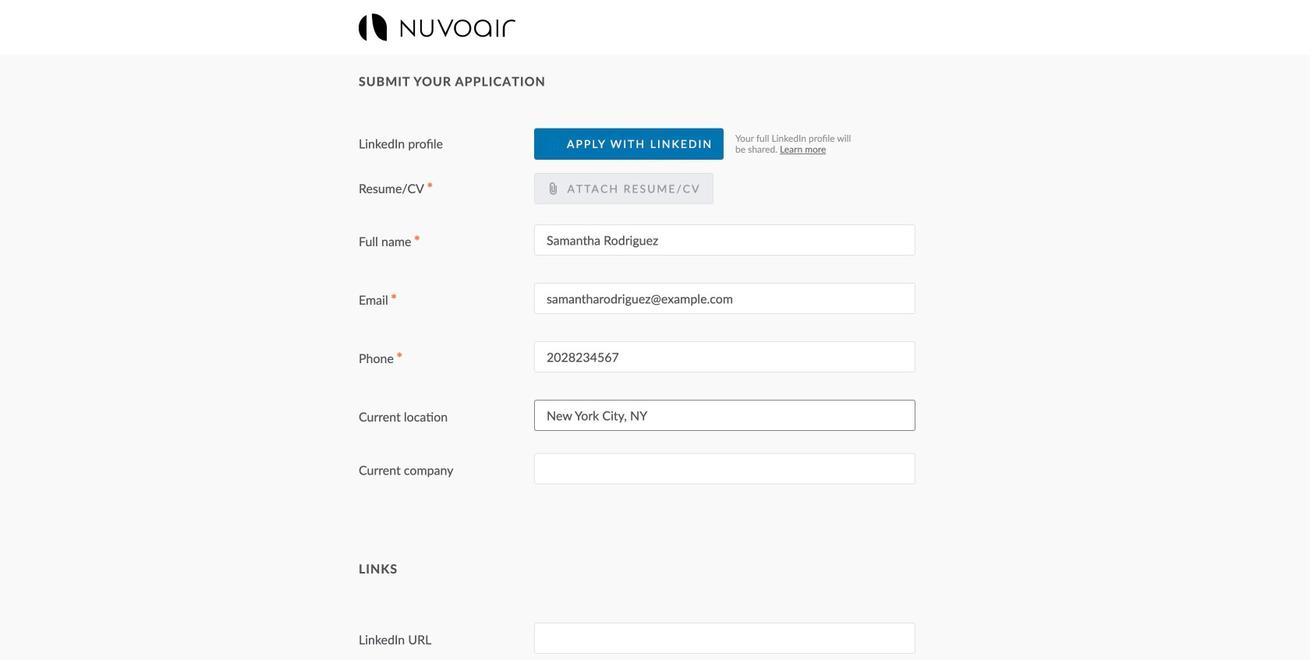 Task type: locate. For each thing, give the bounding box(es) containing it.
None email field
[[535, 283, 916, 315]]

paperclip image
[[547, 183, 559, 195]]

None text field
[[535, 342, 916, 373], [535, 454, 916, 485], [535, 623, 916, 655], [535, 342, 916, 373], [535, 454, 916, 485], [535, 623, 916, 655]]

None text field
[[535, 225, 916, 256], [535, 400, 916, 432], [535, 225, 916, 256], [535, 400, 916, 432]]



Task type: describe. For each thing, give the bounding box(es) containing it.
nuvoair logo image
[[359, 14, 516, 41]]



